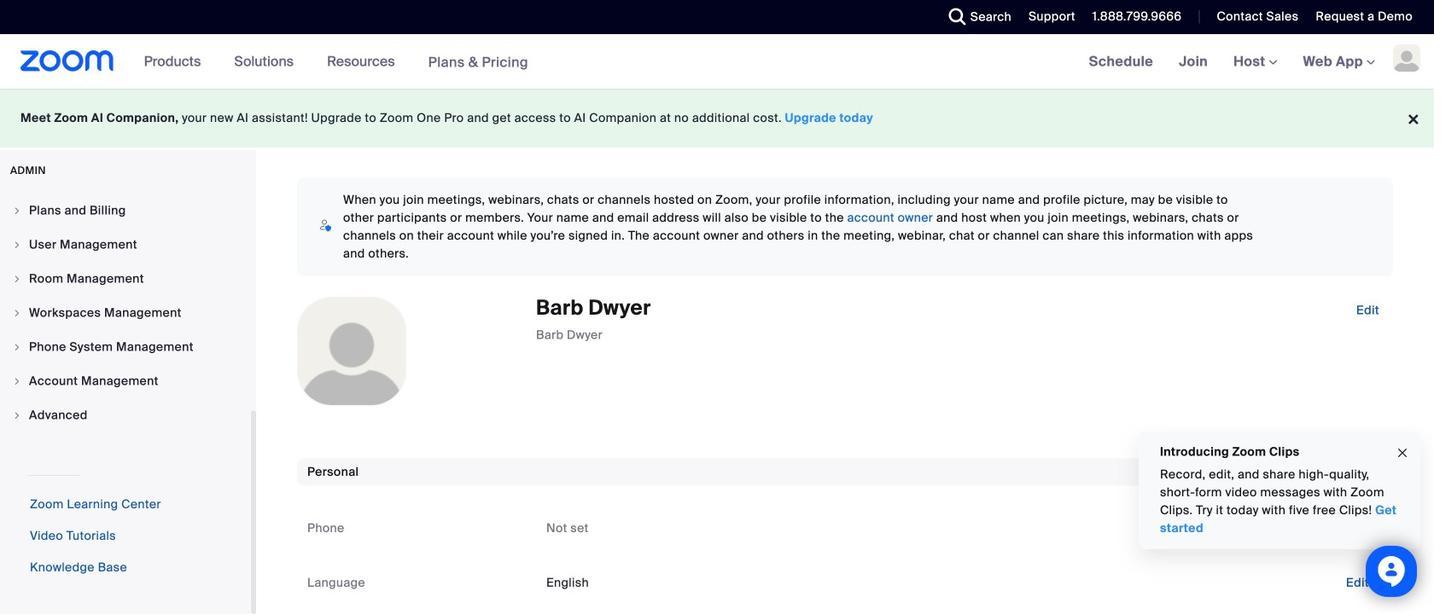 Task type: vqa. For each thing, say whether or not it's contained in the screenshot.
alert in Security element
no



Task type: locate. For each thing, give the bounding box(es) containing it.
right image
[[12, 206, 22, 216], [12, 240, 22, 250], [12, 308, 22, 319], [12, 342, 22, 353], [12, 377, 22, 387]]

2 menu item from the top
[[0, 229, 251, 261]]

profile picture image
[[1394, 44, 1421, 72]]

5 menu item from the top
[[0, 331, 251, 364]]

4 menu item from the top
[[0, 297, 251, 330]]

right image
[[12, 274, 22, 284], [12, 411, 22, 421]]

4 right image from the top
[[12, 342, 22, 353]]

2 right image from the top
[[12, 411, 22, 421]]

user photo image
[[298, 298, 406, 406]]

6 menu item from the top
[[0, 366, 251, 398]]

banner
[[0, 34, 1435, 90]]

0 vertical spatial right image
[[12, 274, 22, 284]]

1 right image from the top
[[12, 274, 22, 284]]

right image for second menu item from the top
[[12, 240, 22, 250]]

zoom logo image
[[20, 50, 114, 72]]

1 vertical spatial right image
[[12, 411, 22, 421]]

right image for 2nd menu item from the bottom
[[12, 377, 22, 387]]

right image for 4th menu item from the top
[[12, 308, 22, 319]]

3 right image from the top
[[12, 308, 22, 319]]

menu item
[[0, 195, 251, 227], [0, 229, 251, 261], [0, 263, 251, 296], [0, 297, 251, 330], [0, 331, 251, 364], [0, 366, 251, 398], [0, 400, 251, 432]]

footer
[[0, 89, 1435, 148]]

1 menu item from the top
[[0, 195, 251, 227]]

right image for third menu item from the bottom of the admin menu menu at the left of the page
[[12, 342, 22, 353]]

right image for 5th menu item from the bottom of the admin menu menu at the left of the page
[[12, 274, 22, 284]]

1 right image from the top
[[12, 206, 22, 216]]

5 right image from the top
[[12, 377, 22, 387]]

2 right image from the top
[[12, 240, 22, 250]]



Task type: describe. For each thing, give the bounding box(es) containing it.
admin menu menu
[[0, 195, 251, 434]]

right image for seventh menu item from the top of the admin menu menu at the left of the page
[[12, 411, 22, 421]]

3 menu item from the top
[[0, 263, 251, 296]]

close image
[[1396, 444, 1410, 463]]

7 menu item from the top
[[0, 400, 251, 432]]

right image for 7th menu item from the bottom
[[12, 206, 22, 216]]

meetings navigation
[[1077, 34, 1435, 90]]

product information navigation
[[131, 34, 541, 90]]



